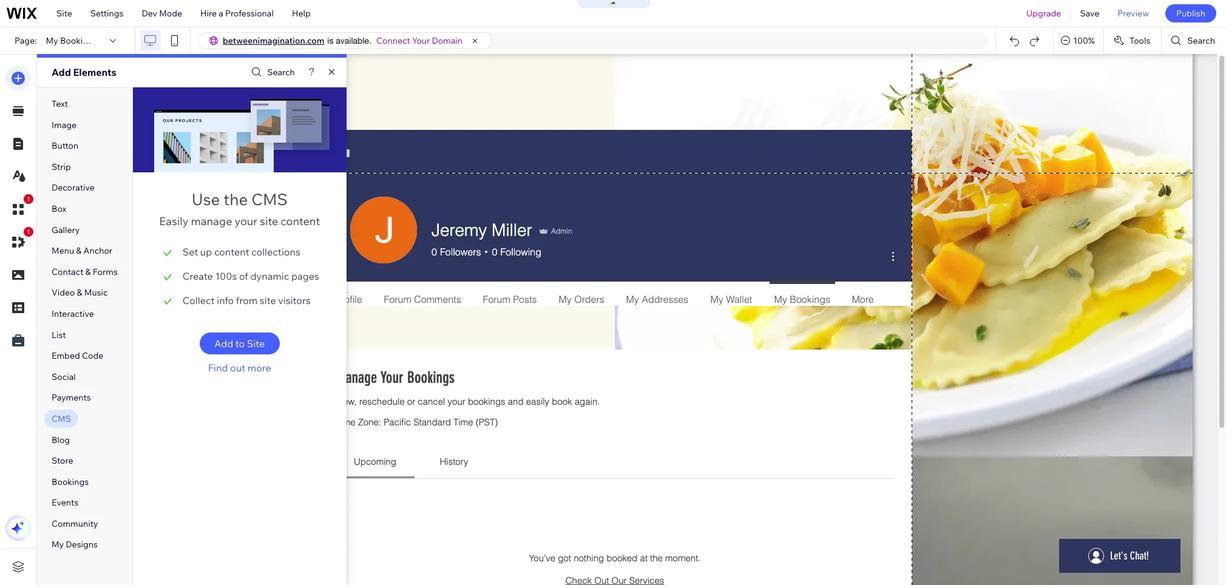 Task type: vqa. For each thing, say whether or not it's contained in the screenshot.
you.
no



Task type: locate. For each thing, give the bounding box(es) containing it.
social
[[52, 371, 76, 382]]

embed code
[[52, 350, 103, 361]]

100% button
[[1054, 27, 1104, 54]]

0 horizontal spatial cms
[[52, 413, 71, 424]]

collect
[[183, 294, 215, 307]]

1 button left box
[[5, 194, 33, 222]]

payments
[[52, 392, 91, 403]]

the
[[224, 189, 248, 209]]

events
[[52, 497, 78, 508]]

cms
[[252, 189, 288, 209], [52, 413, 71, 424]]

0 vertical spatial 1
[[27, 195, 30, 203]]

content
[[281, 214, 320, 228], [214, 246, 249, 258]]

2 1 from the top
[[27, 228, 30, 236]]

site right to
[[247, 338, 265, 350]]

1 vertical spatial site
[[247, 338, 265, 350]]

&
[[76, 245, 82, 256], [85, 266, 91, 277], [77, 287, 82, 298]]

0 horizontal spatial site
[[56, 8, 72, 19]]

find out more
[[208, 362, 271, 374]]

my bookings
[[46, 35, 97, 46]]

set up content collections
[[183, 246, 300, 258]]

1 1 button from the top
[[5, 194, 33, 222]]

1 horizontal spatial cms
[[252, 189, 288, 209]]

0 vertical spatial content
[[281, 214, 320, 228]]

1 vertical spatial &
[[85, 266, 91, 277]]

cms up blog
[[52, 413, 71, 424]]

betweenimagination.com
[[223, 35, 324, 46]]

my
[[46, 35, 58, 46], [52, 539, 64, 550]]

add for add to site
[[214, 338, 233, 350]]

search
[[1188, 35, 1215, 46], [267, 67, 295, 78]]

bookings up the events
[[52, 476, 89, 487]]

preview button
[[1109, 0, 1158, 27]]

bookings
[[60, 35, 97, 46], [52, 476, 89, 487]]

site right your
[[260, 214, 278, 228]]

& right video
[[77, 287, 82, 298]]

1 vertical spatial cms
[[52, 413, 71, 424]]

hire
[[200, 8, 217, 19]]

& for contact
[[85, 266, 91, 277]]

1 button
[[5, 194, 33, 222], [5, 227, 33, 255]]

site up my bookings
[[56, 8, 72, 19]]

0 vertical spatial &
[[76, 245, 82, 256]]

available.
[[336, 36, 371, 46]]

content up 'collections'
[[281, 214, 320, 228]]

preview
[[1118, 8, 1149, 19]]

my designs
[[52, 539, 98, 550]]

use the cms easily manage your site content
[[159, 189, 320, 228]]

video & music
[[52, 287, 108, 298]]

0 vertical spatial search
[[1188, 35, 1215, 46]]

0 vertical spatial cms
[[252, 189, 288, 209]]

menu
[[52, 245, 74, 256]]

site right from
[[260, 294, 276, 307]]

1
[[27, 195, 30, 203], [27, 228, 30, 236]]

your
[[235, 214, 257, 228]]

1 horizontal spatial add
[[214, 338, 233, 350]]

2 vertical spatial &
[[77, 287, 82, 298]]

hire a professional
[[200, 8, 274, 19]]

embed
[[52, 350, 80, 361]]

0 vertical spatial site
[[260, 214, 278, 228]]

mode
[[159, 8, 182, 19]]

site
[[260, 214, 278, 228], [260, 294, 276, 307]]

content up '100s'
[[214, 246, 249, 258]]

1 horizontal spatial site
[[247, 338, 265, 350]]

0 vertical spatial site
[[56, 8, 72, 19]]

& right menu
[[76, 245, 82, 256]]

add inside button
[[214, 338, 233, 350]]

add
[[52, 66, 71, 78], [214, 338, 233, 350]]

code
[[82, 350, 103, 361]]

image
[[52, 119, 77, 130]]

easily
[[159, 214, 188, 228]]

tools button
[[1104, 27, 1162, 54]]

2 1 button from the top
[[5, 227, 33, 255]]

interactive
[[52, 308, 94, 319]]

save
[[1080, 8, 1100, 19]]

designs
[[66, 539, 98, 550]]

0 vertical spatial search button
[[1162, 27, 1226, 54]]

0 vertical spatial 1 button
[[5, 194, 33, 222]]

search down publish 'button'
[[1188, 35, 1215, 46]]

menu & anchor
[[52, 245, 112, 256]]

1 horizontal spatial content
[[281, 214, 320, 228]]

my up add elements
[[46, 35, 58, 46]]

0 horizontal spatial add
[[52, 66, 71, 78]]

community
[[52, 518, 98, 529]]

is
[[327, 36, 334, 46]]

1 horizontal spatial search button
[[1162, 27, 1226, 54]]

search down betweenimagination.com
[[267, 67, 295, 78]]

0 horizontal spatial search
[[267, 67, 295, 78]]

0 horizontal spatial search button
[[248, 63, 295, 81]]

& left forms
[[85, 266, 91, 277]]

0 vertical spatial add
[[52, 66, 71, 78]]

cms up your
[[252, 189, 288, 209]]

0 horizontal spatial content
[[214, 246, 249, 258]]

1 vertical spatial 1 button
[[5, 227, 33, 255]]

dev mode
[[142, 8, 182, 19]]

to
[[235, 338, 245, 350]]

search button down betweenimagination.com
[[248, 63, 295, 81]]

up
[[200, 246, 212, 258]]

1 vertical spatial my
[[52, 539, 64, 550]]

my left designs
[[52, 539, 64, 550]]

a
[[219, 8, 223, 19]]

search button
[[1162, 27, 1226, 54], [248, 63, 295, 81]]

your
[[412, 35, 430, 46]]

site
[[56, 8, 72, 19], [247, 338, 265, 350]]

add for add elements
[[52, 66, 71, 78]]

1 1 from the top
[[27, 195, 30, 203]]

my for my designs
[[52, 539, 64, 550]]

content inside use the cms easily manage your site content
[[281, 214, 320, 228]]

bookings up add elements
[[60, 35, 97, 46]]

1 vertical spatial add
[[214, 338, 233, 350]]

1 button left menu
[[5, 227, 33, 255]]

help
[[292, 8, 311, 19]]

button
[[52, 140, 78, 151]]

1 vertical spatial 1
[[27, 228, 30, 236]]

create
[[183, 270, 213, 282]]

text
[[52, 98, 68, 109]]

1 vertical spatial search button
[[248, 63, 295, 81]]

0 vertical spatial my
[[46, 35, 58, 46]]

add up text
[[52, 66, 71, 78]]

add left to
[[214, 338, 233, 350]]

cms inside use the cms easily manage your site content
[[252, 189, 288, 209]]

tools
[[1130, 35, 1151, 46]]

blog
[[52, 434, 70, 445]]

gallery
[[52, 224, 80, 235]]

search button down publish
[[1162, 27, 1226, 54]]

publish
[[1177, 8, 1206, 19]]



Task type: describe. For each thing, give the bounding box(es) containing it.
1 vertical spatial content
[[214, 246, 249, 258]]

collections
[[251, 246, 300, 258]]

find out more button
[[200, 362, 280, 374]]

use
[[192, 189, 220, 209]]

domain
[[432, 35, 463, 46]]

1 for 1st 1 button from the bottom of the page
[[27, 228, 30, 236]]

music
[[84, 287, 108, 298]]

dev
[[142, 8, 157, 19]]

add elements
[[52, 66, 116, 78]]

list
[[52, 329, 66, 340]]

collect info from site visitors
[[183, 294, 311, 307]]

site inside button
[[247, 338, 265, 350]]

settings
[[90, 8, 124, 19]]

publish button
[[1166, 4, 1217, 22]]

out
[[230, 362, 245, 374]]

find
[[208, 362, 228, 374]]

1 vertical spatial site
[[260, 294, 276, 307]]

video
[[52, 287, 75, 298]]

is available. connect your domain
[[327, 35, 463, 46]]

create 100s of dynamic pages
[[183, 270, 319, 282]]

manage
[[191, 214, 232, 228]]

& for video
[[77, 287, 82, 298]]

contact
[[52, 266, 83, 277]]

more
[[248, 362, 271, 374]]

forms
[[93, 266, 118, 277]]

1 horizontal spatial search
[[1188, 35, 1215, 46]]

connect
[[376, 35, 410, 46]]

upgrade
[[1027, 8, 1061, 19]]

100s
[[215, 270, 237, 282]]

store
[[52, 455, 73, 466]]

of
[[239, 270, 248, 282]]

1 vertical spatial bookings
[[52, 476, 89, 487]]

dynamic
[[250, 270, 289, 282]]

100%
[[1073, 35, 1095, 46]]

box
[[52, 203, 66, 214]]

visitors
[[278, 294, 311, 307]]

elements
[[73, 66, 116, 78]]

from
[[236, 294, 258, 307]]

contact & forms
[[52, 266, 118, 277]]

decorative
[[52, 182, 95, 193]]

add to site button
[[200, 333, 280, 355]]

professional
[[225, 8, 274, 19]]

1 vertical spatial search
[[267, 67, 295, 78]]

info
[[217, 294, 234, 307]]

save button
[[1071, 0, 1109, 27]]

1 for 2nd 1 button from the bottom of the page
[[27, 195, 30, 203]]

my for my bookings
[[46, 35, 58, 46]]

anchor
[[84, 245, 112, 256]]

0 vertical spatial bookings
[[60, 35, 97, 46]]

pages
[[291, 270, 319, 282]]

& for menu
[[76, 245, 82, 256]]

site inside use the cms easily manage your site content
[[260, 214, 278, 228]]

strip
[[52, 161, 71, 172]]

add to site
[[214, 338, 265, 350]]

set
[[183, 246, 198, 258]]



